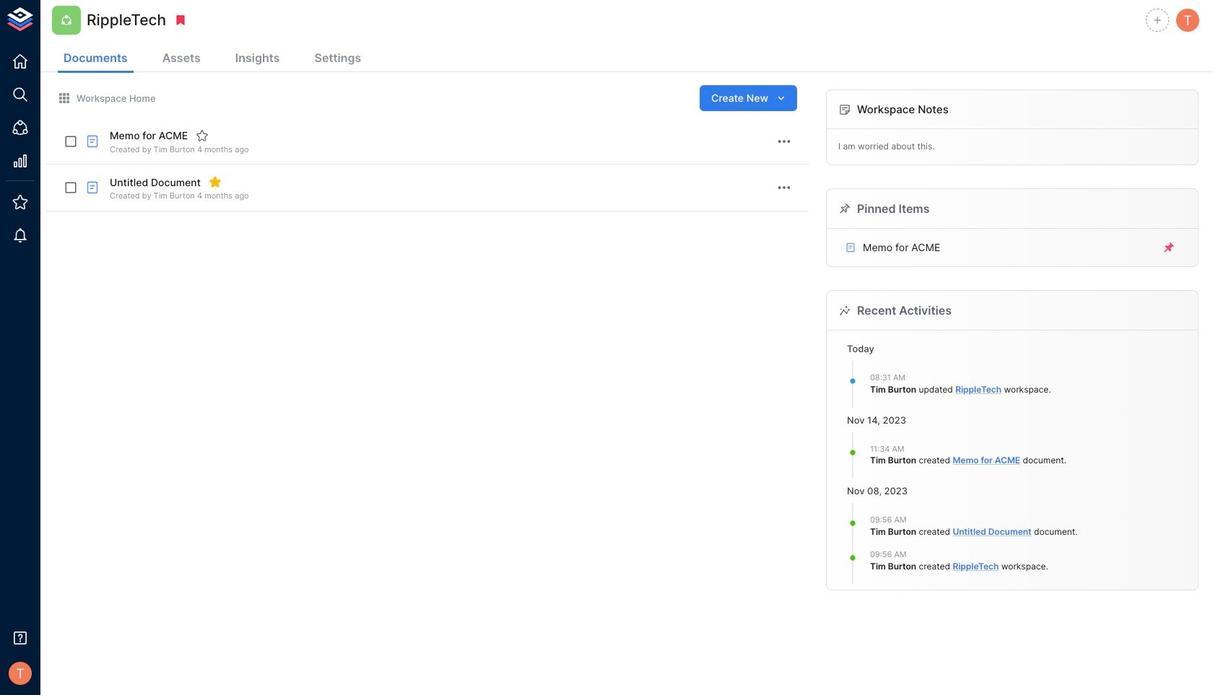 Task type: locate. For each thing, give the bounding box(es) containing it.
remove favorite image
[[209, 176, 222, 189]]

favorite image
[[196, 129, 209, 142]]



Task type: describe. For each thing, give the bounding box(es) containing it.
unpin image
[[1163, 241, 1176, 254]]

remove bookmark image
[[174, 14, 187, 27]]



Task type: vqa. For each thing, say whether or not it's contained in the screenshot.
Share button
no



